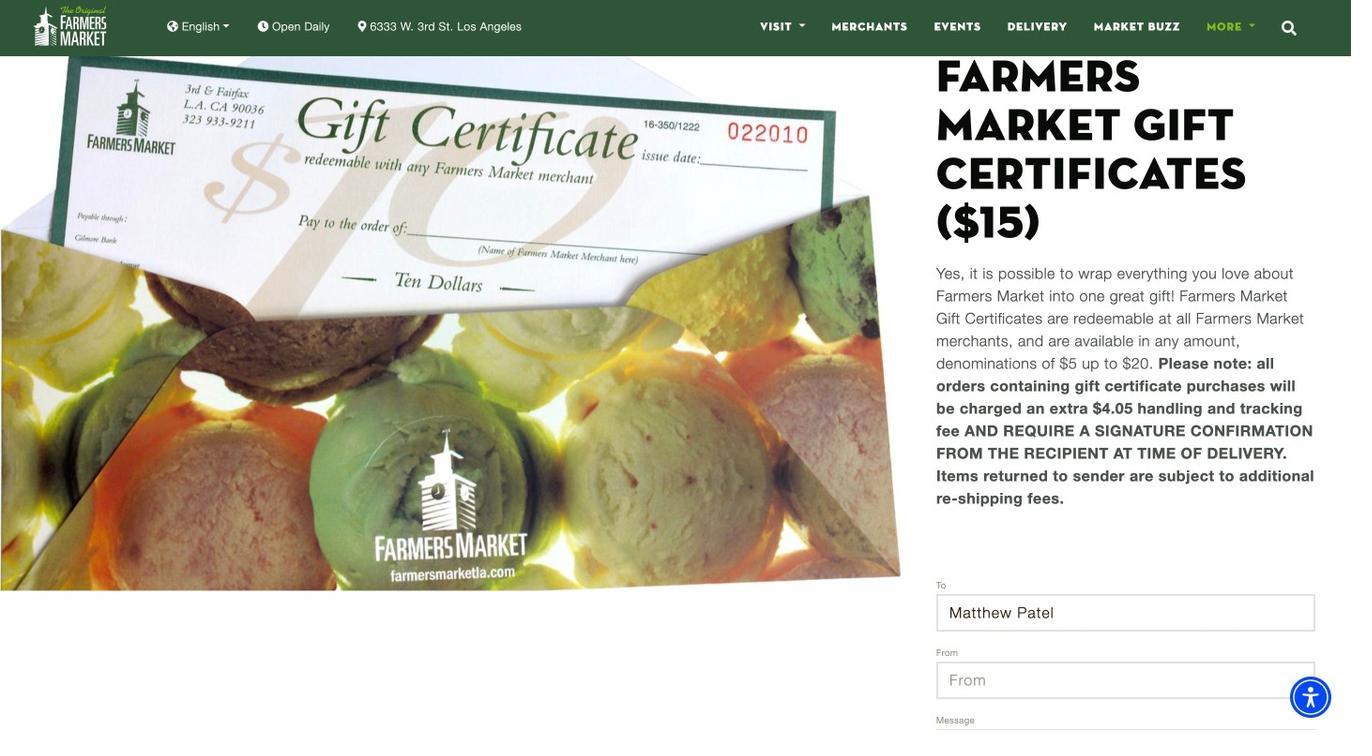 Task type: describe. For each thing, give the bounding box(es) containing it.
To text field
[[936, 595, 1315, 632]]

fmla home header logo clocktower image
[[34, 6, 107, 46]]

clock image
[[258, 21, 269, 32]]

Message text field
[[936, 730, 1315, 731]]

arrow left image
[[936, 20, 946, 31]]



Task type: vqa. For each thing, say whether or not it's contained in the screenshot.
Email email field
no



Task type: locate. For each thing, give the bounding box(es) containing it.
globe americas image
[[167, 21, 178, 32]]

search image
[[1282, 20, 1297, 35]]

map marker alt image
[[358, 21, 366, 32]]

From text field
[[936, 662, 1315, 700]]



